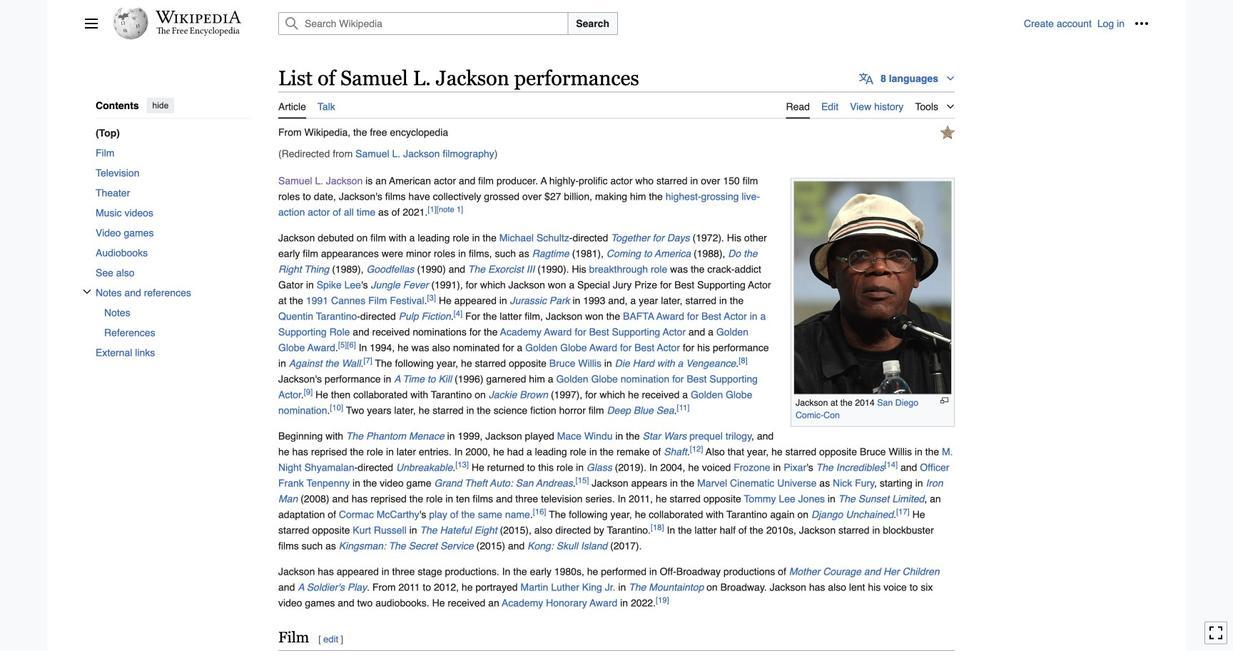 Task type: describe. For each thing, give the bounding box(es) containing it.
wikipedia image
[[156, 11, 241, 24]]

x small image
[[83, 287, 91, 296]]

jackson wearing a bucket hat at the 2014 san diego comic-con image
[[794, 181, 952, 395]]

the free encyclopedia image
[[157, 27, 240, 36]]

Search Wikipedia search field
[[278, 12, 568, 35]]

ellipsis image
[[1135, 16, 1149, 31]]



Task type: vqa. For each thing, say whether or not it's contained in the screenshot.
Search Wikipedia search box
no



Task type: locate. For each thing, give the bounding box(es) containing it.
main content
[[273, 64, 1149, 652]]

language progressive image
[[859, 71, 874, 86]]

personal tools navigation
[[1024, 12, 1154, 35]]

menu image
[[84, 16, 99, 31]]

fullscreen image
[[1209, 626, 1223, 641]]

None search field
[[261, 12, 1024, 35]]

this is a featured list. click here for more information. image
[[941, 126, 955, 139]]



